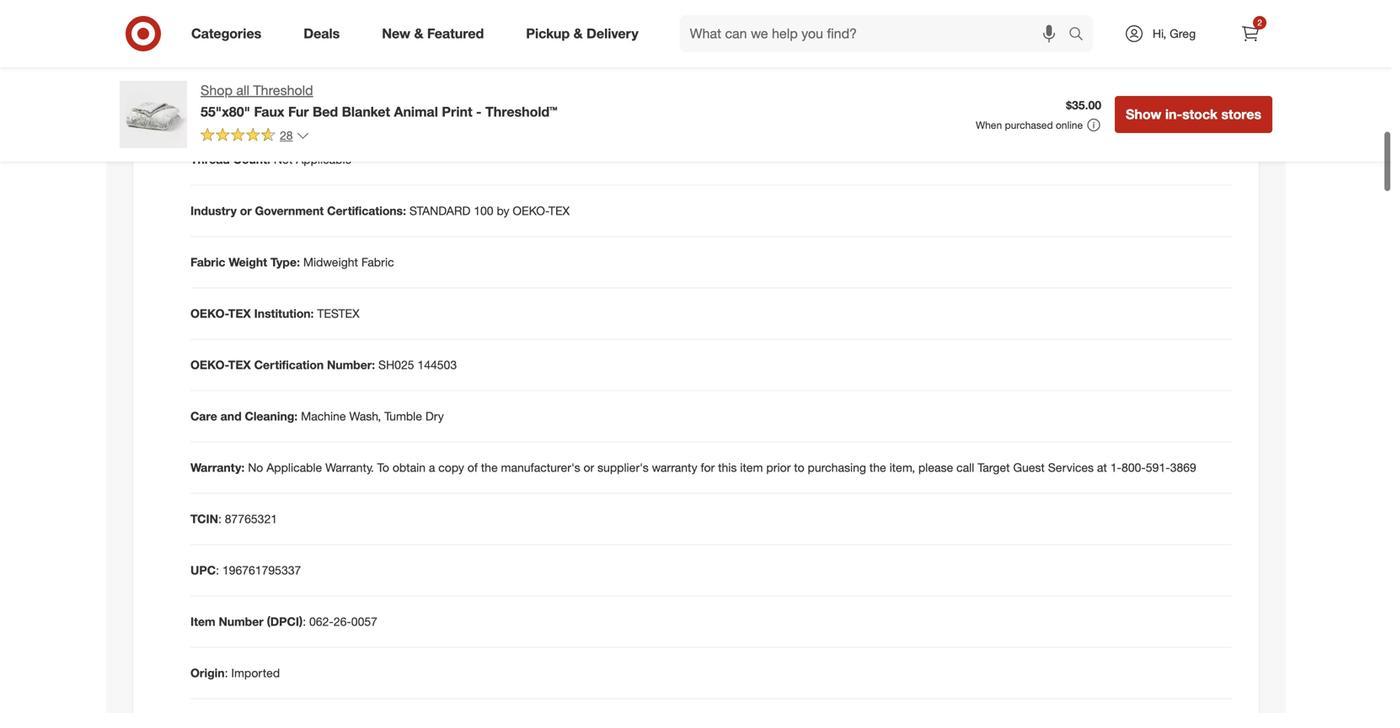 Task type: locate. For each thing, give the bounding box(es) containing it.
shop all threshold 55"x80" faux fur bed blanket animal print - threshold™
[[201, 82, 558, 120]]

2 link
[[1232, 15, 1269, 52]]

0 vertical spatial or
[[240, 203, 252, 218]]

certification
[[254, 358, 324, 372]]

28 link
[[201, 127, 310, 147]]

tcin : 87765321
[[190, 512, 277, 527]]

warranty:
[[190, 461, 245, 475]]

oeko- left the institution:
[[190, 306, 228, 321]]

care
[[190, 409, 217, 424]]

print
[[442, 104, 472, 120]]

when
[[976, 119, 1002, 131]]

government
[[255, 203, 324, 218]]

midweight
[[303, 255, 358, 270]]

fabric right midweight
[[361, 255, 394, 270]]

tex left the institution:
[[228, 306, 251, 321]]

testex
[[317, 306, 360, 321]]

the right of
[[481, 461, 498, 475]]

tex
[[549, 203, 570, 218], [228, 306, 251, 321], [228, 358, 251, 372]]

: left 87765321
[[218, 512, 222, 527]]

prior
[[766, 461, 791, 475]]

stock
[[1182, 106, 1218, 123]]

:
[[218, 512, 222, 527], [216, 563, 219, 578], [303, 615, 306, 629], [225, 666, 228, 681]]

tex left "certification"
[[228, 358, 251, 372]]

target
[[978, 461, 1010, 475]]

tex for oeko-tex certification number: sh025 144503
[[228, 358, 251, 372]]

1 & from the left
[[414, 25, 423, 42]]

a
[[429, 461, 435, 475]]

type:
[[271, 255, 300, 270]]

0 horizontal spatial &
[[414, 25, 423, 42]]

55"x80"
[[201, 104, 250, 120]]

obtain
[[393, 461, 426, 475]]

the left item, at right bottom
[[870, 461, 886, 475]]

2 & from the left
[[574, 25, 583, 42]]

: left the 196761795337
[[216, 563, 219, 578]]

tex right by
[[549, 203, 570, 218]]

1 horizontal spatial or
[[584, 461, 594, 475]]

search
[[1061, 27, 1102, 43]]

pickup & delivery
[[526, 25, 639, 42]]

oeko- right by
[[513, 203, 549, 218]]

to
[[377, 461, 389, 475]]

applicable
[[296, 152, 352, 167], [267, 461, 322, 475]]

all
[[236, 82, 250, 99]]

0 horizontal spatial 100%
[[292, 101, 322, 115]]

no
[[248, 461, 263, 475]]

categories
[[191, 25, 261, 42]]

or right industry
[[240, 203, 252, 218]]

by
[[497, 203, 509, 218]]

1 horizontal spatial &
[[574, 25, 583, 42]]

: left imported
[[225, 666, 228, 681]]

or left the supplier's at the bottom
[[584, 461, 594, 475]]

purchased
[[1005, 119, 1053, 131]]

fabric left weight
[[190, 255, 225, 270]]

&
[[414, 25, 423, 42], [574, 25, 583, 42]]

3869
[[1170, 461, 1197, 475]]

to
[[794, 461, 805, 475]]

0 vertical spatial tex
[[549, 203, 570, 218]]

2
[[1258, 17, 1262, 28]]

threshold
[[253, 82, 313, 99]]

oeko- up "care"
[[190, 358, 228, 372]]

applicable right not
[[296, 152, 352, 167]]

062-
[[309, 615, 334, 629]]

not
[[274, 152, 293, 167]]

guest
[[1013, 461, 1045, 475]]

2 vertical spatial oeko-
[[190, 358, 228, 372]]

1 vertical spatial or
[[584, 461, 594, 475]]

new
[[382, 25, 410, 42]]

0 horizontal spatial the
[[481, 461, 498, 475]]

backing material: 100% polyester, 100% polyester
[[190, 101, 463, 115]]

new & featured
[[382, 25, 484, 42]]

100% down threshold
[[292, 101, 322, 115]]

hi,
[[1153, 26, 1167, 41]]

1 horizontal spatial fabric
[[361, 255, 394, 270]]

2 fabric from the left
[[361, 255, 394, 270]]

applicable right no at the bottom left
[[267, 461, 322, 475]]

the
[[481, 461, 498, 475], [870, 461, 886, 475]]

1 horizontal spatial 100%
[[380, 101, 411, 115]]

thread
[[190, 152, 230, 167]]

industry or government certifications: standard 100 by oeko-tex
[[190, 203, 570, 218]]

: for 196761795337
[[216, 563, 219, 578]]

at
[[1097, 461, 1107, 475]]

0 horizontal spatial fabric
[[190, 255, 225, 270]]

origin : imported
[[190, 666, 280, 681]]

tumble
[[384, 409, 422, 424]]

for
[[701, 461, 715, 475]]

fabric
[[190, 255, 225, 270], [361, 255, 394, 270]]

search button
[[1061, 15, 1102, 56]]

: left 062-
[[303, 615, 306, 629]]

sh025
[[378, 358, 414, 372]]

warranty
[[652, 461, 698, 475]]

& right pickup
[[574, 25, 583, 42]]

& right new
[[414, 25, 423, 42]]

item
[[190, 615, 215, 629]]

count:
[[233, 152, 270, 167]]

87765321
[[225, 512, 277, 527]]

warranty: no applicable warranty. to obtain a copy of the manufacturer's or supplier's warranty for this item prior to purchasing the item, please call target guest services at 1-800-591-3869
[[190, 461, 1197, 475]]

blanket
[[342, 104, 390, 120]]

1 vertical spatial oeko-
[[190, 306, 228, 321]]

1 horizontal spatial the
[[870, 461, 886, 475]]

100% left polyester
[[380, 101, 411, 115]]

100
[[474, 203, 494, 218]]

certifications:
[[327, 203, 406, 218]]

1 vertical spatial tex
[[228, 306, 251, 321]]

fur
[[288, 104, 309, 120]]

tcin
[[190, 512, 218, 527]]

1 100% from the left
[[292, 101, 322, 115]]

origin
[[190, 666, 225, 681]]

backing
[[190, 101, 236, 115]]

2 vertical spatial tex
[[228, 358, 251, 372]]

this
[[718, 461, 737, 475]]

deals link
[[289, 15, 361, 52]]



Task type: describe. For each thing, give the bounding box(es) containing it.
wash,
[[349, 409, 381, 424]]

featured
[[427, 25, 484, 42]]

oeko- for oeko-tex institution: testex
[[190, 306, 228, 321]]

purchasing
[[808, 461, 866, 475]]

591-
[[1146, 461, 1170, 475]]

call
[[957, 461, 975, 475]]

1 vertical spatial applicable
[[267, 461, 322, 475]]

new & featured link
[[368, 15, 505, 52]]

oeko- for oeko-tex certification number: sh025 144503
[[190, 358, 228, 372]]

pickup & delivery link
[[512, 15, 660, 52]]

2 the from the left
[[870, 461, 886, 475]]

industry
[[190, 203, 237, 218]]

-
[[476, 104, 482, 120]]

cleaning:
[[245, 409, 298, 424]]

0 vertical spatial oeko-
[[513, 203, 549, 218]]

item number (dpci) : 062-26-0057
[[190, 615, 378, 629]]

animal
[[394, 104, 438, 120]]

greg
[[1170, 26, 1196, 41]]

oeko-tex certification number: sh025 144503
[[190, 358, 457, 372]]

show in-stock stores button
[[1115, 96, 1273, 133]]

fabric weight type: midweight fabric
[[190, 255, 394, 270]]

196761795337
[[222, 563, 301, 578]]

supplier's
[[598, 461, 649, 475]]

800-
[[1122, 461, 1146, 475]]

number
[[219, 615, 264, 629]]

standard
[[410, 203, 471, 218]]

: for 87765321
[[218, 512, 222, 527]]

copy
[[439, 461, 464, 475]]

deals
[[304, 25, 340, 42]]

image of 55"x80" faux fur bed blanket animal print - threshold™ image
[[120, 81, 187, 148]]

when purchased online
[[976, 119, 1083, 131]]

26-
[[334, 615, 351, 629]]

144503
[[418, 358, 457, 372]]

thread count: not applicable
[[190, 152, 352, 167]]

0 horizontal spatial or
[[240, 203, 252, 218]]

upc : 196761795337
[[190, 563, 301, 578]]

and
[[220, 409, 242, 424]]

upc
[[190, 563, 216, 578]]

& for new
[[414, 25, 423, 42]]

hi, greg
[[1153, 26, 1196, 41]]

weight
[[229, 255, 267, 270]]

imported
[[231, 666, 280, 681]]

threshold™
[[485, 104, 558, 120]]

please
[[919, 461, 953, 475]]

item,
[[890, 461, 915, 475]]

1-
[[1111, 461, 1122, 475]]

(dpci)
[[267, 615, 303, 629]]

polyester,
[[326, 101, 376, 115]]

faux
[[254, 104, 284, 120]]

0 vertical spatial applicable
[[296, 152, 352, 167]]

machine
[[301, 409, 346, 424]]

shop
[[201, 82, 233, 99]]

dry
[[426, 409, 444, 424]]

number:
[[327, 358, 375, 372]]

categories link
[[177, 15, 283, 52]]

services
[[1048, 461, 1094, 475]]

bed
[[313, 104, 338, 120]]

28
[[280, 128, 293, 143]]

care and cleaning: machine wash, tumble dry
[[190, 409, 444, 424]]

material:
[[239, 101, 288, 115]]

of
[[468, 461, 478, 475]]

0057
[[351, 615, 378, 629]]

pickup
[[526, 25, 570, 42]]

What can we help you find? suggestions appear below search field
[[680, 15, 1073, 52]]

tex for oeko-tex institution: testex
[[228, 306, 251, 321]]

oeko-tex institution: testex
[[190, 306, 360, 321]]

institution:
[[254, 306, 314, 321]]

1 the from the left
[[481, 461, 498, 475]]

item
[[740, 461, 763, 475]]

online
[[1056, 119, 1083, 131]]

$35.00
[[1066, 98, 1102, 113]]

& for pickup
[[574, 25, 583, 42]]

1 fabric from the left
[[190, 255, 225, 270]]

2 100% from the left
[[380, 101, 411, 115]]

: for imported
[[225, 666, 228, 681]]

in-
[[1166, 106, 1182, 123]]

manufacturer's
[[501, 461, 580, 475]]

warranty.
[[325, 461, 374, 475]]

delivery
[[587, 25, 639, 42]]



Task type: vqa. For each thing, say whether or not it's contained in the screenshot.
Midweight
yes



